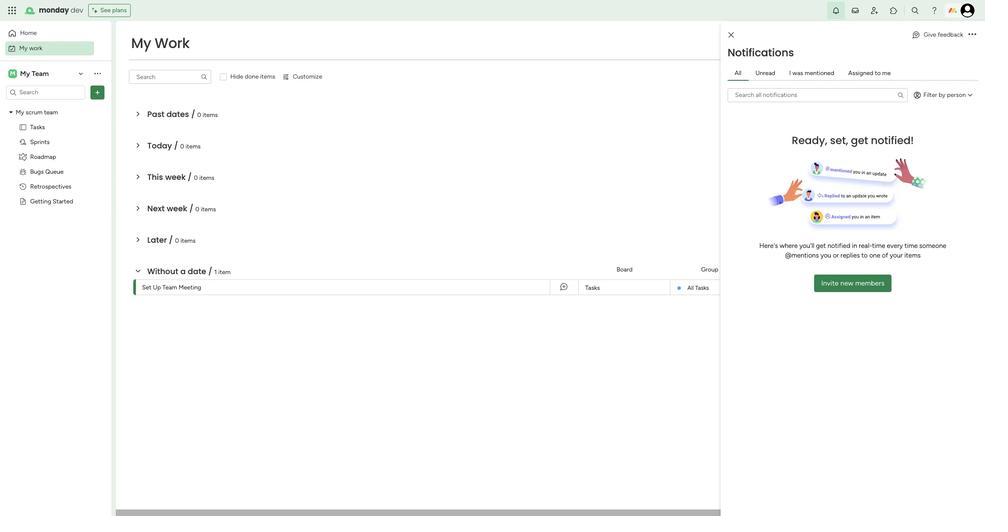 Task type: locate. For each thing, give the bounding box(es) containing it.
items inside this week / 0 items
[[199, 174, 214, 182]]

public board image left getting at the top left of the page
[[19, 197, 27, 206]]

0 inside next week / 0 items
[[195, 206, 199, 213]]

my for my scrum team
[[16, 109, 24, 116]]

Search in workspace field
[[18, 87, 73, 98]]

by
[[939, 91, 946, 99]]

items right done
[[260, 73, 275, 80]]

1 vertical spatial public board image
[[19, 197, 27, 206]]

2 public board image from the top
[[19, 197, 27, 206]]

week
[[165, 172, 186, 183], [167, 203, 187, 214]]

week right this at left top
[[165, 172, 186, 183]]

my left the "work"
[[131, 33, 151, 53]]

my
[[131, 33, 151, 53], [19, 44, 28, 52], [20, 69, 30, 78], [16, 109, 24, 116]]

public board image for tasks
[[19, 123, 27, 131]]

scrum
[[26, 109, 43, 116]]

get right set,
[[851, 133, 869, 148]]

customize
[[293, 73, 322, 80]]

all
[[735, 69, 742, 77], [688, 285, 694, 292]]

/
[[191, 109, 195, 120], [174, 140, 178, 151], [188, 172, 192, 183], [189, 203, 193, 214], [169, 235, 173, 246], [208, 266, 212, 277]]

0 horizontal spatial time
[[872, 242, 886, 250]]

of
[[882, 252, 889, 260]]

items up next week / 0 items
[[199, 174, 214, 182]]

items right dates at left top
[[203, 111, 218, 119]]

my work button
[[5, 41, 94, 55]]

items up without a date / 1 item
[[181, 237, 196, 245]]

monday
[[39, 5, 69, 15]]

0 horizontal spatial to
[[862, 252, 868, 260]]

0 horizontal spatial tasks
[[30, 124, 45, 131]]

invite new members button
[[815, 275, 892, 292]]

notified!
[[871, 133, 914, 148]]

list box
[[0, 103, 111, 327]]

invite
[[822, 279, 839, 287]]

set,
[[830, 133, 849, 148]]

0 inside past dates / 0 items
[[197, 111, 201, 119]]

notifications
[[728, 45, 794, 60]]

0 down this week / 0 items
[[195, 206, 199, 213]]

getting started
[[30, 198, 73, 205]]

all for all
[[735, 69, 742, 77]]

team inside the workspace selection element
[[32, 69, 49, 78]]

0 vertical spatial team
[[32, 69, 49, 78]]

option
[[0, 104, 111, 106]]

1 horizontal spatial team
[[162, 284, 177, 292]]

in
[[852, 242, 858, 250]]

time up one at the right of page
[[872, 242, 886, 250]]

notifications image
[[832, 6, 841, 15]]

hide done items
[[230, 73, 275, 80]]

work
[[29, 44, 42, 52]]

get inside here's where you'll get notified in real-time every time someone @mentions you or replies to one of your items
[[816, 242, 826, 250]]

public board image down scrum
[[19, 123, 27, 131]]

1 horizontal spatial to
[[875, 69, 881, 77]]

later
[[147, 235, 167, 246]]

/ left 1
[[208, 266, 212, 277]]

get up you
[[816, 242, 826, 250]]

date
[[188, 266, 206, 277]]

my for my team
[[20, 69, 30, 78]]

started
[[53, 198, 73, 205]]

roadmap
[[30, 153, 56, 161]]

filter by person button
[[910, 88, 979, 102]]

tasks inside "list box"
[[30, 124, 45, 131]]

to down real- on the top
[[862, 252, 868, 260]]

0 right today
[[180, 143, 184, 150]]

you'll
[[800, 242, 815, 250]]

my left the work
[[19, 44, 28, 52]]

0 horizontal spatial get
[[816, 242, 826, 250]]

0 right dates at left top
[[197, 111, 201, 119]]

0 up next week / 0 items
[[194, 174, 198, 182]]

items down this week / 0 items
[[201, 206, 216, 213]]

0 horizontal spatial team
[[32, 69, 49, 78]]

1 vertical spatial week
[[167, 203, 187, 214]]

1 horizontal spatial get
[[851, 133, 869, 148]]

dates
[[167, 109, 189, 120]]

new
[[841, 279, 854, 287]]

1 horizontal spatial all
[[735, 69, 742, 77]]

assigned to me
[[849, 69, 891, 77]]

my for my work
[[131, 33, 151, 53]]

@mentions
[[785, 252, 819, 260]]

0 horizontal spatial all
[[688, 285, 694, 292]]

workspace image
[[8, 69, 17, 78]]

to left me
[[875, 69, 881, 77]]

real-
[[859, 242, 872, 250]]

team right up
[[162, 284, 177, 292]]

0 inside this week / 0 items
[[194, 174, 198, 182]]

1 horizontal spatial time
[[905, 242, 918, 250]]

search image
[[898, 92, 905, 99]]

tasks
[[30, 124, 45, 131], [585, 285, 600, 292], [695, 285, 709, 292]]

0 vertical spatial public board image
[[19, 123, 27, 131]]

items right your
[[905, 252, 921, 260]]

week right next
[[167, 203, 187, 214]]

0 for past dates /
[[197, 111, 201, 119]]

1 public board image from the top
[[19, 123, 27, 131]]

invite members image
[[871, 6, 879, 15]]

time right every
[[905, 242, 918, 250]]

0 for this week /
[[194, 174, 198, 182]]

one
[[870, 252, 881, 260]]

1 vertical spatial to
[[862, 252, 868, 260]]

monday dev
[[39, 5, 83, 15]]

me
[[883, 69, 891, 77]]

0 for next week /
[[195, 206, 199, 213]]

list box containing my scrum team
[[0, 103, 111, 327]]

0 vertical spatial all
[[735, 69, 742, 77]]

0 inside today / 0 items
[[180, 143, 184, 150]]

give feedback
[[924, 31, 964, 38]]

customize button
[[279, 70, 326, 84]]

was
[[793, 69, 804, 77]]

search everything image
[[911, 6, 920, 15]]

time
[[872, 242, 886, 250], [905, 242, 918, 250]]

1 horizontal spatial tasks
[[585, 285, 600, 292]]

all for all tasks
[[688, 285, 694, 292]]

filter by person
[[924, 91, 966, 99]]

None search field
[[129, 70, 211, 84]]

retrospectives
[[30, 183, 71, 190]]

public board image
[[19, 123, 27, 131], [19, 197, 27, 206]]

get
[[851, 133, 869, 148], [816, 242, 826, 250]]

None search field
[[728, 88, 908, 102]]

ready, set, get notified!
[[792, 133, 914, 148]]

items inside later / 0 items
[[181, 237, 196, 245]]

1 vertical spatial get
[[816, 242, 826, 250]]

help image
[[930, 6, 939, 15]]

my inside 'my work' "button"
[[19, 44, 28, 52]]

see
[[100, 7, 111, 14]]

queue
[[45, 168, 64, 176]]

where
[[780, 242, 798, 250]]

team up search in workspace field
[[32, 69, 49, 78]]

2 time from the left
[[905, 242, 918, 250]]

bugs queue
[[30, 168, 64, 176]]

unread
[[756, 69, 776, 77]]

past dates / 0 items
[[147, 109, 218, 120]]

someone
[[920, 242, 947, 250]]

0 vertical spatial to
[[875, 69, 881, 77]]

0 vertical spatial get
[[851, 133, 869, 148]]

my right caret down icon
[[16, 109, 24, 116]]

getting
[[30, 198, 51, 205]]

items inside past dates / 0 items
[[203, 111, 218, 119]]

my inside "list box"
[[16, 109, 24, 116]]

sprints
[[30, 138, 50, 146]]

to
[[875, 69, 881, 77], [862, 252, 868, 260]]

maria williams image
[[961, 3, 975, 17]]

dialog
[[721, 21, 985, 517]]

next week / 0 items
[[147, 203, 216, 214]]

my inside the workspace selection element
[[20, 69, 30, 78]]

inbox image
[[851, 6, 860, 15]]

0 inside later / 0 items
[[175, 237, 179, 245]]

0 right later
[[175, 237, 179, 245]]

next
[[147, 203, 165, 214]]

without
[[147, 266, 178, 277]]

every
[[887, 242, 903, 250]]

items up this week / 0 items
[[186, 143, 201, 150]]

work
[[155, 33, 190, 53]]

1 time from the left
[[872, 242, 886, 250]]

1 vertical spatial team
[[162, 284, 177, 292]]

Search all notifications search field
[[728, 88, 908, 102]]

my right workspace icon
[[20, 69, 30, 78]]

1 vertical spatial all
[[688, 285, 694, 292]]

notified
[[828, 242, 851, 250]]

give
[[924, 31, 937, 38]]

/ right later
[[169, 235, 173, 246]]

meeting
[[179, 284, 201, 292]]

my for my work
[[19, 44, 28, 52]]

0 vertical spatial week
[[165, 172, 186, 183]]

options image
[[969, 32, 977, 38]]



Task type: describe. For each thing, give the bounding box(es) containing it.
set up team meeting
[[142, 284, 201, 292]]

home
[[20, 29, 37, 37]]

see plans
[[100, 7, 127, 14]]

caret down image
[[9, 109, 13, 115]]

you
[[821, 252, 832, 260]]

dev
[[71, 5, 83, 15]]

date
[[826, 266, 839, 273]]

assigned
[[849, 69, 874, 77]]

or
[[833, 252, 839, 260]]

your
[[890, 252, 903, 260]]

to inside here's where you'll get notified in real-time every time someone @mentions you or replies to one of your items
[[862, 252, 868, 260]]

my team
[[20, 69, 49, 78]]

workspace selection element
[[8, 68, 50, 79]]

board
[[617, 266, 633, 273]]

/ down this week / 0 items
[[189, 203, 193, 214]]

my work
[[131, 33, 190, 53]]

team
[[44, 109, 58, 116]]

i
[[790, 69, 791, 77]]

dialog containing notifications
[[721, 21, 985, 517]]

today / 0 items
[[147, 140, 201, 151]]

bugs
[[30, 168, 44, 176]]

hide
[[230, 73, 243, 80]]

all tasks
[[688, 285, 709, 292]]

later / 0 items
[[147, 235, 196, 246]]

this week / 0 items
[[147, 172, 214, 183]]

public board image for getting started
[[19, 197, 27, 206]]

members
[[856, 279, 885, 287]]

Filter dashboard by text search field
[[129, 70, 211, 84]]

group
[[701, 266, 719, 273]]

2 horizontal spatial tasks
[[695, 285, 709, 292]]

items inside here's where you'll get notified in real-time every time someone @mentions you or replies to one of your items
[[905, 252, 921, 260]]

m
[[10, 70, 15, 77]]

items inside today / 0 items
[[186, 143, 201, 150]]

apps image
[[890, 6, 898, 15]]

/ up next week / 0 items
[[188, 172, 192, 183]]

ready,
[[792, 133, 828, 148]]

select product image
[[8, 6, 17, 15]]

today
[[147, 140, 172, 151]]

plans
[[112, 7, 127, 14]]

a
[[180, 266, 186, 277]]

mentioned
[[805, 69, 835, 77]]

workspace options image
[[93, 69, 102, 78]]

1
[[214, 269, 217, 276]]

tasks link
[[584, 280, 665, 296]]

week for next
[[167, 203, 187, 214]]

search image
[[201, 73, 208, 80]]

home button
[[5, 26, 94, 40]]

options image
[[93, 88, 102, 97]]

filter
[[924, 91, 938, 99]]

see plans button
[[89, 4, 131, 17]]

invite new members
[[822, 279, 885, 287]]

person
[[947, 91, 966, 99]]

replies
[[841, 252, 860, 260]]

set
[[142, 284, 152, 292]]

i was mentioned
[[790, 69, 835, 77]]

item
[[218, 269, 231, 276]]

week for this
[[165, 172, 186, 183]]

feedback
[[938, 31, 964, 38]]

my work
[[19, 44, 42, 52]]

/ right dates at left top
[[191, 109, 195, 120]]

here's where you'll get notified in real-time every time someone @mentions you or replies to one of your items
[[760, 242, 947, 260]]

here's
[[760, 242, 778, 250]]

status
[[885, 266, 903, 273]]

up
[[153, 284, 161, 292]]

items inside next week / 0 items
[[201, 206, 216, 213]]

give feedback button
[[908, 28, 967, 42]]

my scrum team
[[16, 109, 58, 116]]

without a date / 1 item
[[147, 266, 231, 277]]

past
[[147, 109, 164, 120]]

/ right today
[[174, 140, 178, 151]]

done
[[245, 73, 259, 80]]

this
[[147, 172, 163, 183]]



Task type: vqa. For each thing, say whether or not it's contained in the screenshot.
second Public Board 'icon'
yes



